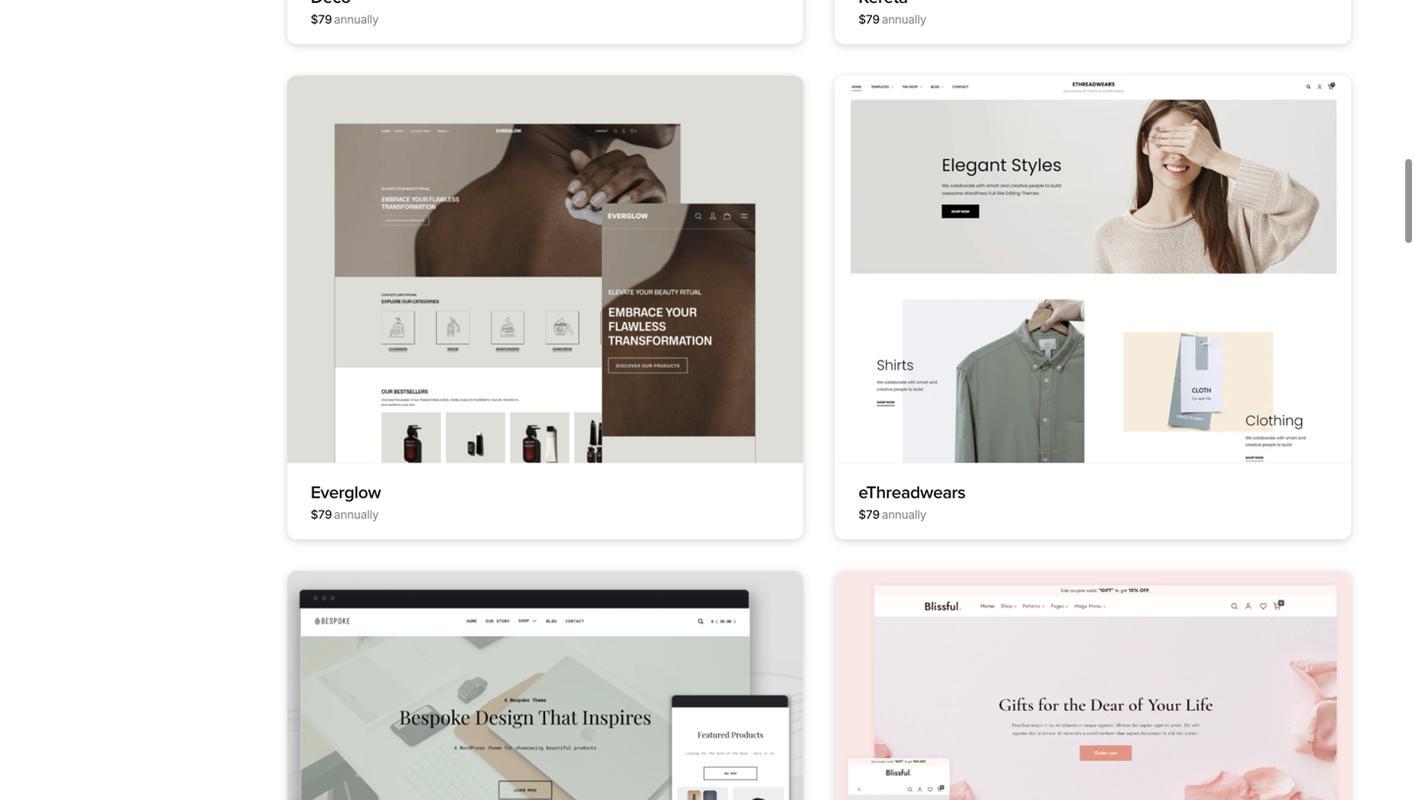 Task type: describe. For each thing, give the bounding box(es) containing it.
ethreadwears $79 annually
[[859, 482, 966, 522]]

ethreadwears
[[859, 482, 966, 503]]

everglow
[[311, 482, 381, 503]]

ethreadwears link
[[859, 482, 966, 503]]

everglow link
[[311, 482, 381, 503]]



Task type: locate. For each thing, give the bounding box(es) containing it.
annually inside ethreadwears $79 annually
[[882, 508, 926, 522]]

annually inside everglow $79 annually
[[334, 508, 379, 522]]

annually
[[334, 12, 379, 27], [882, 12, 926, 27], [334, 508, 379, 522], [882, 508, 926, 522]]

2 $79 annually from the left
[[859, 12, 926, 27]]

$79 inside ethreadwears $79 annually
[[859, 508, 880, 522]]

1 horizontal spatial $79 annually
[[859, 12, 926, 27]]

0 horizontal spatial $79 annually
[[311, 12, 379, 27]]

$79
[[311, 12, 332, 27], [859, 12, 880, 27], [311, 508, 332, 522], [859, 508, 880, 522]]

$79 inside everglow $79 annually
[[311, 508, 332, 522]]

everglow $79 annually
[[311, 482, 381, 522]]

$79 annually
[[311, 12, 379, 27], [859, 12, 926, 27]]

1 $79 annually from the left
[[311, 12, 379, 27]]



Task type: vqa. For each thing, say whether or not it's contained in the screenshot.
Text Field
no



